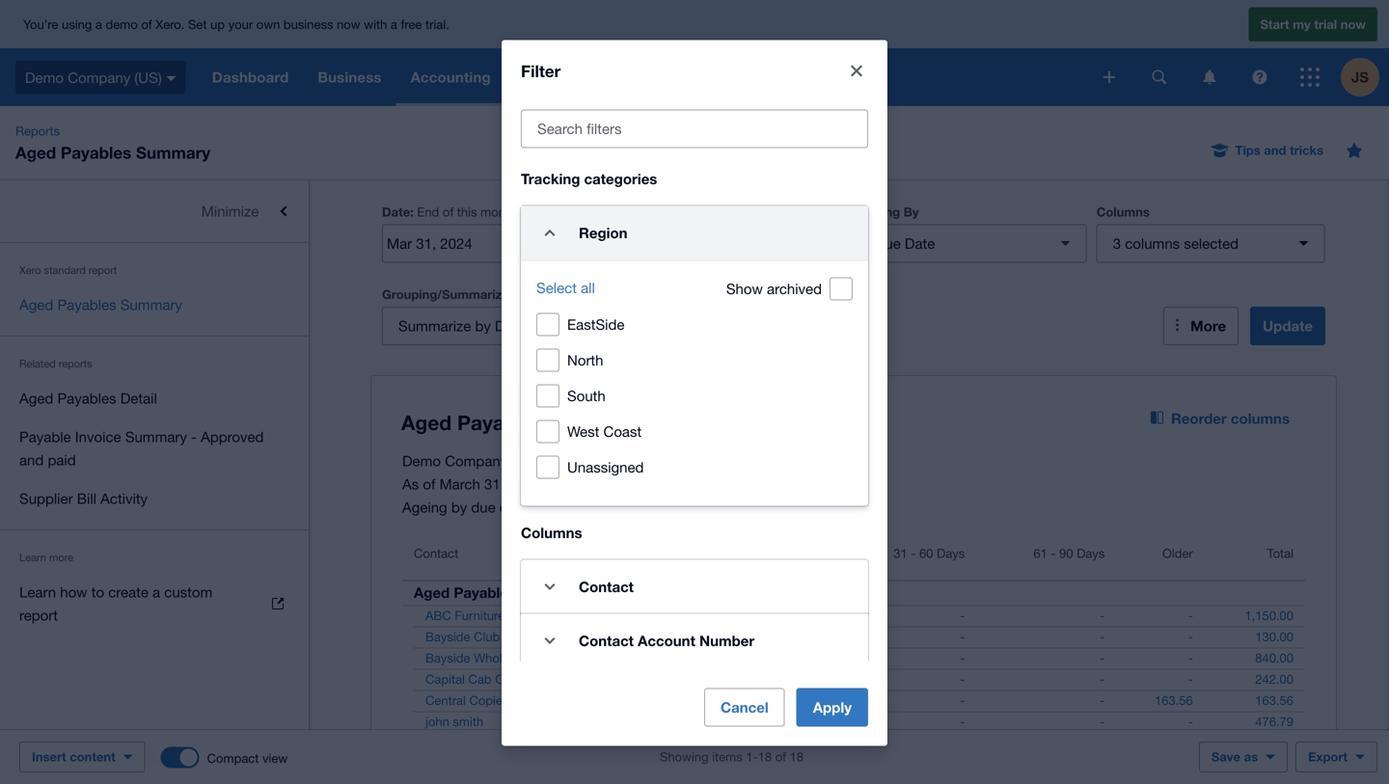 Task type: vqa. For each thing, say whether or not it's contained in the screenshot.
1st More Options icon from the bottom
no



Task type: describe. For each thing, give the bounding box(es) containing it.
bayside club
[[426, 630, 500, 645]]

supplier bill activity
[[19, 490, 148, 507]]

club
[[474, 630, 500, 645]]

1 163.56 from the left
[[1155, 693, 1193, 708]]

bayside wholesale link
[[402, 649, 543, 668]]

apply
[[813, 699, 852, 716]]

my
[[1293, 17, 1311, 32]]

close image
[[838, 52, 876, 90]]

bayside for bayside club
[[426, 630, 470, 645]]

ageing for ageing by
[[859, 205, 900, 220]]

svg image inside "demo company (us)" popup button
[[167, 76, 176, 81]]

net
[[426, 736, 445, 751]]

1 - 30 days
[[761, 546, 825, 561]]

reports
[[59, 358, 92, 370]]

archived
[[767, 280, 822, 297]]

days for 61 - 90 days
[[1077, 546, 1105, 561]]

1 242.00 from the left
[[787, 672, 825, 687]]

learn for learn more
[[19, 551, 46, 564]]

central copiers
[[426, 693, 513, 708]]

export button
[[1296, 742, 1378, 773]]

john smith
[[426, 715, 484, 730]]

up
[[210, 17, 225, 32]]

due
[[875, 235, 901, 252]]

company for demo company (us) as of march 31, 2024 ageing by due date
[[445, 453, 508, 469]]

2 476.79 link from the left
[[1244, 713, 1306, 732]]

2 163.56 from the left
[[1256, 693, 1294, 708]]

approved
[[201, 428, 264, 445]]

ageing by
[[859, 205, 919, 220]]

copiers
[[469, 693, 513, 708]]

bayside wholesale
[[426, 651, 532, 666]]

learn how to create a custom report link
[[0, 573, 309, 635]]

2 vertical spatial contact
[[579, 633, 634, 650]]

expand image
[[531, 622, 569, 661]]

expand image
[[531, 568, 569, 607]]

476.79 for 1st 476.79 link from the left
[[787, 715, 825, 730]]

1 242.00 link from the left
[[775, 670, 837, 689]]

54.13 for second "54.13" link from right
[[794, 736, 825, 751]]

130.00 link
[[1244, 628, 1306, 647]]

older
[[1163, 546, 1193, 561]]

cancel
[[721, 699, 769, 716]]

standard
[[44, 264, 86, 276]]

save as
[[1212, 750, 1258, 765]]

with
[[364, 17, 387, 32]]

2 163.56 link from the left
[[1244, 691, 1306, 711]]

1 18 from the left
[[758, 750, 772, 765]]

periods
[[666, 205, 711, 220]]

summary inside reports aged payables summary
[[136, 143, 210, 162]]

demo for demo company (us)
[[25, 69, 64, 86]]

report output element
[[402, 535, 1306, 785]]

total
[[1268, 546, 1294, 561]]

Search filters field
[[522, 111, 867, 147]]

3
[[1113, 235, 1121, 252]]

payable
[[19, 428, 71, 445]]

grouping/summarizing
[[382, 287, 521, 302]]

learn for learn how to create a custom report
[[19, 584, 56, 601]]

1 - 30 days button
[[706, 535, 837, 580]]

payable invoice summary - approved and paid
[[19, 428, 264, 468]]

region
[[579, 224, 628, 242]]

south
[[567, 388, 606, 404]]

to
[[91, 584, 104, 601]]

1 1,150.00 link from the left
[[765, 606, 837, 626]]

aged payables detail link
[[0, 379, 309, 418]]

showing
[[660, 750, 709, 765]]

reorder
[[1171, 410, 1227, 427]]

show archived
[[726, 280, 822, 297]]

of for you're
[[141, 17, 152, 32]]

1 now from the left
[[337, 17, 361, 32]]

bill
[[77, 490, 96, 507]]

Select end date field
[[383, 225, 572, 262]]

abc furniture
[[426, 608, 505, 623]]

central
[[426, 693, 466, 708]]

and inside tips and tricks button
[[1264, 143, 1287, 158]]

840.00
[[1256, 651, 1294, 666]]

1 vertical spatial contact
[[579, 579, 634, 596]]

older button
[[1117, 535, 1205, 580]]

capital cab co link
[[402, 670, 523, 689]]

1
[[761, 546, 768, 561]]

compact view
[[207, 751, 288, 766]]

by
[[904, 205, 919, 220]]

this
[[457, 205, 477, 220]]

demo company (us) as of march 31, 2024 ageing by due date
[[402, 453, 541, 516]]

a inside learn how to create a custom report
[[153, 584, 160, 601]]

aged inside reports aged payables summary
[[15, 143, 56, 162]]

1 horizontal spatial svg image
[[1153, 70, 1167, 84]]

ageing periods
[[620, 205, 711, 220]]

js banner
[[0, 0, 1390, 106]]

61 - 90 days button
[[977, 535, 1117, 580]]

supplier bill activity link
[[0, 480, 309, 518]]

number
[[700, 633, 755, 650]]

contact button
[[402, 535, 603, 580]]

reports
[[15, 124, 60, 138]]

insert content
[[32, 750, 115, 765]]

set
[[188, 17, 207, 32]]

1 163.56 link from the left
[[1143, 691, 1205, 711]]

reorder columns
[[1171, 410, 1290, 427]]

1 horizontal spatial report
[[89, 264, 117, 276]]

export
[[1309, 750, 1348, 765]]

trial.
[[426, 17, 449, 32]]

type
[[566, 317, 596, 334]]

due date
[[875, 235, 935, 252]]

date inside popup button
[[905, 235, 935, 252]]

130.00
[[1256, 630, 1294, 645]]

summary for payables
[[120, 296, 182, 313]]

of left this
[[443, 205, 454, 220]]

(us) for demo company (us)
[[134, 69, 162, 86]]

west
[[567, 423, 600, 440]]

payables for aged payables detail
[[57, 390, 116, 407]]

cancel button
[[704, 688, 785, 727]]

2 242.00 link from the left
[[1244, 670, 1306, 689]]

payables for aged payables
[[454, 584, 516, 602]]

create
[[108, 584, 148, 601]]

save as button
[[1199, 742, 1288, 773]]

Report title field
[[397, 400, 1105, 445]]

date : end of this month
[[382, 205, 516, 220]]

31
[[894, 546, 908, 561]]

1 horizontal spatial svg image
[[1253, 70, 1267, 84]]

abc
[[426, 608, 451, 623]]

contact inside button
[[414, 546, 459, 561]]

co
[[495, 672, 512, 687]]

custom
[[164, 584, 213, 601]]

2 now from the left
[[1341, 17, 1366, 32]]

tricks
[[1290, 143, 1324, 158]]

by inside popup button
[[475, 317, 491, 334]]

capital cab co
[[426, 672, 512, 687]]

furniture
[[455, 608, 505, 623]]

start my trial now
[[1261, 17, 1366, 32]]

invoice
[[75, 428, 121, 445]]

john
[[426, 715, 449, 730]]

2 18 from the left
[[790, 750, 804, 765]]

reports link
[[8, 122, 68, 141]]



Task type: locate. For each thing, give the bounding box(es) containing it.
date
[[382, 205, 410, 220], [905, 235, 935, 252]]

of for showing
[[776, 750, 786, 765]]

1 horizontal spatial 54.13 link
[[1251, 734, 1306, 753]]

- inside payable invoice summary - approved and paid
[[191, 428, 197, 445]]

aged for aged payables
[[414, 584, 450, 602]]

1 horizontal spatial days
[[937, 546, 965, 561]]

how
[[60, 584, 87, 601]]

0 horizontal spatial 242.00
[[787, 672, 825, 687]]

1 476.79 link from the left
[[775, 713, 837, 732]]

-
[[191, 428, 197, 445], [771, 546, 776, 561], [911, 546, 916, 561], [1051, 546, 1056, 561], [689, 608, 694, 623], [960, 608, 965, 623], [1100, 608, 1105, 623], [1189, 608, 1193, 623], [689, 630, 694, 645], [960, 630, 965, 645], [1100, 630, 1105, 645], [1189, 630, 1193, 645], [960, 651, 965, 666], [1100, 651, 1105, 666], [1189, 651, 1193, 666], [960, 672, 965, 687], [1100, 672, 1105, 687], [1189, 672, 1193, 687], [820, 693, 825, 708], [960, 693, 965, 708], [1100, 693, 1105, 708], [960, 715, 965, 730], [1100, 715, 1105, 730], [1189, 715, 1193, 730], [689, 736, 694, 751], [689, 757, 694, 772]]

0 horizontal spatial columns
[[1125, 235, 1180, 252]]

ageing down categories
[[620, 205, 662, 220]]

learn inside learn how to create a custom report
[[19, 584, 56, 601]]

columns for reorder
[[1231, 410, 1290, 427]]

2 1,150.00 from the left
[[1245, 608, 1294, 623]]

columns inside "button"
[[1231, 410, 1290, 427]]

by inside demo company (us) as of march 31, 2024 ageing by due date
[[451, 499, 467, 516]]

march
[[440, 476, 480, 493]]

categories
[[584, 170, 657, 188]]

report down 'learn more'
[[19, 607, 58, 624]]

filter dialog
[[502, 40, 888, 785]]

cab
[[469, 672, 492, 687]]

aged down reports link
[[15, 143, 56, 162]]

contact account number
[[579, 633, 755, 650]]

0 horizontal spatial 476.79 link
[[775, 713, 837, 732]]

0 vertical spatial learn
[[19, 551, 46, 564]]

summarize by document type
[[399, 317, 596, 334]]

(us) for demo company (us) as of march 31, 2024 ageing by due date
[[512, 453, 539, 469]]

2 horizontal spatial days
[[1077, 546, 1105, 561]]

summary for invoice
[[125, 428, 187, 445]]

columns right 3
[[1125, 235, 1180, 252]]

2 vertical spatial summary
[[125, 428, 187, 445]]

0 horizontal spatial 54.13 link
[[782, 734, 837, 753]]

0 horizontal spatial 18
[[758, 750, 772, 765]]

abc furniture link
[[402, 606, 516, 626]]

compact
[[207, 751, 259, 766]]

demo company (us)
[[25, 69, 162, 86]]

select all
[[537, 279, 595, 296]]

save
[[1212, 750, 1241, 765]]

showing items 1-18 of 18
[[660, 750, 804, 765]]

bayside for bayside wholesale
[[426, 651, 470, 666]]

contact right expand icon in the left of the page
[[579, 579, 634, 596]]

ageing for ageing periods
[[620, 205, 662, 220]]

476.79 link right cancel
[[775, 713, 837, 732]]

date
[[500, 499, 528, 516]]

2024
[[509, 476, 541, 493]]

0 vertical spatial report
[[89, 264, 117, 276]]

242.00 up apply
[[787, 672, 825, 687]]

(us) inside popup button
[[134, 69, 162, 86]]

summary down aged payables detail link at left
[[125, 428, 187, 445]]

total button
[[1205, 535, 1306, 580]]

summary down minimize button
[[120, 296, 182, 313]]

aged inside report output element
[[414, 584, 450, 602]]

company for demo company (us)
[[68, 69, 130, 86]]

0 vertical spatial demo
[[25, 69, 64, 86]]

840.00 link
[[1244, 649, 1306, 668]]

0 horizontal spatial 163.56
[[1155, 693, 1193, 708]]

select all button
[[537, 277, 595, 301]]

central copiers link
[[402, 691, 525, 711]]

163.56 link down 840.00 link
[[1244, 691, 1306, 711]]

1,150.00 down 1 - 30 days
[[776, 608, 825, 623]]

columns inside filter dialog
[[521, 525, 582, 542]]

0 horizontal spatial 108.60 link
[[775, 755, 837, 774]]

1 horizontal spatial 163.56
[[1256, 693, 1294, 708]]

- inside 'button'
[[771, 546, 776, 561]]

aged payables summary
[[19, 296, 182, 313]]

demo inside "demo company (us)" popup button
[[25, 69, 64, 86]]

0 vertical spatial bayside
[[426, 630, 470, 645]]

1 horizontal spatial and
[[1264, 143, 1287, 158]]

0 vertical spatial (us)
[[134, 69, 162, 86]]

0 horizontal spatial 242.00 link
[[775, 670, 837, 689]]

payables up 'furniture'
[[454, 584, 516, 602]]

0 horizontal spatial report
[[19, 607, 58, 624]]

apply button
[[797, 688, 868, 727]]

1 horizontal spatial date
[[905, 235, 935, 252]]

aged down related
[[19, 390, 53, 407]]

1 476.79 from the left
[[787, 715, 825, 730]]

of right 1-
[[776, 750, 786, 765]]

aged down xero
[[19, 296, 53, 313]]

18 right items
[[758, 750, 772, 765]]

xero standard report
[[19, 264, 117, 276]]

account
[[638, 633, 696, 650]]

end
[[417, 205, 439, 220]]

all
[[581, 279, 595, 296]]

tracking
[[521, 170, 580, 188]]

reorder columns button
[[1136, 399, 1306, 438]]

days inside 'button'
[[797, 546, 825, 561]]

company inside demo company (us) as of march 31, 2024 ageing by due date
[[445, 453, 508, 469]]

columns up 3
[[1097, 205, 1150, 220]]

163.56 link
[[1143, 691, 1205, 711], [1244, 691, 1306, 711]]

1 vertical spatial demo
[[402, 453, 441, 469]]

1 vertical spatial columns
[[1231, 410, 1290, 427]]

show
[[726, 280, 763, 297]]

1-
[[746, 750, 758, 765]]

90
[[1060, 546, 1074, 561]]

learn left more
[[19, 551, 46, 564]]

108.60 right 1-
[[787, 757, 825, 772]]

related
[[19, 358, 56, 370]]

61 - 90 days
[[1034, 546, 1105, 561]]

report inside learn how to create a custom report
[[19, 607, 58, 624]]

(us) inside demo company (us) as of march 31, 2024 ageing by due date
[[512, 453, 539, 469]]

of left the "xero."
[[141, 17, 152, 32]]

18 right 1-
[[790, 750, 804, 765]]

1 horizontal spatial 163.56 link
[[1244, 691, 1306, 711]]

due date button
[[859, 224, 1087, 263]]

date right due at top
[[905, 235, 935, 252]]

payable invoice summary - approved and paid link
[[0, 418, 309, 480]]

54.13 link down apply
[[782, 734, 837, 753]]

242.00 down 840.00 link
[[1256, 672, 1294, 687]]

summary up minimize button
[[136, 143, 210, 162]]

of right as
[[423, 476, 436, 493]]

payables
[[61, 143, 131, 162], [57, 296, 116, 313], [57, 390, 116, 407], [454, 584, 516, 602]]

payables inside reports aged payables summary
[[61, 143, 131, 162]]

unassigned
[[567, 459, 644, 476]]

1 horizontal spatial demo
[[402, 453, 441, 469]]

0 horizontal spatial company
[[68, 69, 130, 86]]

1 vertical spatial company
[[445, 453, 508, 469]]

demo down the "you're"
[[25, 69, 64, 86]]

0 horizontal spatial date
[[382, 205, 410, 220]]

0 horizontal spatial now
[[337, 17, 361, 32]]

1 days from the left
[[797, 546, 825, 561]]

by
[[475, 317, 491, 334], [451, 499, 467, 516]]

smith
[[453, 715, 484, 730]]

30
[[780, 546, 794, 561]]

net connect link
[[402, 734, 508, 753]]

powerdirect link
[[402, 755, 506, 774]]

svg image
[[1301, 68, 1320, 87], [1253, 70, 1267, 84], [1104, 71, 1115, 83]]

due
[[471, 499, 496, 516]]

1 horizontal spatial 1,150.00 link
[[1234, 606, 1306, 626]]

contact right expand image
[[579, 633, 634, 650]]

payables for aged payables summary
[[57, 296, 116, 313]]

contact
[[414, 546, 459, 561], [579, 579, 634, 596], [579, 633, 634, 650]]

0 horizontal spatial days
[[797, 546, 825, 561]]

0 horizontal spatial svg image
[[1104, 71, 1115, 83]]

2 horizontal spatial a
[[391, 17, 397, 32]]

1 horizontal spatial 108.60
[[1256, 757, 1294, 772]]

of inside demo company (us) as of march 31, 2024 ageing by due date
[[423, 476, 436, 493]]

2 days from the left
[[937, 546, 965, 561]]

payables inside report output element
[[454, 584, 516, 602]]

54.13 down apply
[[794, 736, 825, 751]]

select
[[537, 279, 577, 296]]

demo inside demo company (us) as of march 31, 2024 ageing by due date
[[402, 453, 441, 469]]

demo
[[106, 17, 138, 32]]

days right the 30
[[797, 546, 825, 561]]

1,150.00 link up 130.00
[[1234, 606, 1306, 626]]

242.00 link down 840.00 link
[[1244, 670, 1306, 689]]

0 vertical spatial columns
[[1125, 235, 1180, 252]]

company inside "demo company (us)" popup button
[[68, 69, 130, 86]]

1 horizontal spatial columns
[[1097, 205, 1150, 220]]

54.13 for 1st "54.13" link from the right
[[1263, 736, 1294, 751]]

days right 90
[[1077, 546, 1105, 561]]

476.79 for 1st 476.79 link from right
[[1256, 715, 1294, 730]]

0 horizontal spatial svg image
[[167, 76, 176, 81]]

demo for demo company (us) as of march 31, 2024 ageing by due date
[[402, 453, 441, 469]]

1 54.13 from the left
[[794, 736, 825, 751]]

1 horizontal spatial 18
[[790, 750, 804, 765]]

1 bayside from the top
[[426, 630, 470, 645]]

(us) down the "xero."
[[134, 69, 162, 86]]

aged up abc
[[414, 584, 450, 602]]

aged for aged payables detail
[[19, 390, 53, 407]]

insert content button
[[19, 742, 145, 773]]

476.79 up as
[[1256, 715, 1294, 730]]

1 vertical spatial summary
[[120, 296, 182, 313]]

a left free
[[391, 17, 397, 32]]

payables down the reports
[[57, 390, 116, 407]]

108.60 link right 1-
[[775, 755, 837, 774]]

a right using
[[95, 17, 102, 32]]

svg image
[[1153, 70, 1167, 84], [1204, 70, 1216, 84], [167, 76, 176, 81]]

1 horizontal spatial 242.00 link
[[1244, 670, 1306, 689]]

js button
[[1341, 48, 1390, 106]]

1 horizontal spatial 108.60 link
[[1244, 755, 1306, 774]]

payables down xero standard report
[[57, 296, 116, 313]]

aged payables detail
[[19, 390, 157, 407]]

0 vertical spatial contact
[[414, 546, 459, 561]]

demo
[[25, 69, 64, 86], [402, 453, 441, 469]]

0 vertical spatial company
[[68, 69, 130, 86]]

net connect
[[426, 736, 496, 751]]

1 54.13 link from the left
[[782, 734, 837, 753]]

company down using
[[68, 69, 130, 86]]

update button
[[1251, 307, 1326, 345]]

and
[[1264, 143, 1287, 158], [19, 452, 44, 468]]

31,
[[484, 476, 505, 493]]

your
[[228, 17, 253, 32]]

and down payable
[[19, 452, 44, 468]]

columns down date
[[521, 525, 582, 542]]

by down grouping/summarizing
[[475, 317, 491, 334]]

1 vertical spatial learn
[[19, 584, 56, 601]]

3 days from the left
[[1077, 546, 1105, 561]]

days right 60
[[937, 546, 965, 561]]

0 horizontal spatial by
[[451, 499, 467, 516]]

of inside js banner
[[141, 17, 152, 32]]

columns for 3
[[1125, 235, 1180, 252]]

2 bayside from the top
[[426, 651, 470, 666]]

18
[[758, 750, 772, 765], [790, 750, 804, 765]]

company up march
[[445, 453, 508, 469]]

1 horizontal spatial 476.79 link
[[1244, 713, 1306, 732]]

and right 'tips'
[[1264, 143, 1287, 158]]

2 476.79 from the left
[[1256, 715, 1294, 730]]

0 horizontal spatial demo
[[25, 69, 64, 86]]

minimize button
[[0, 192, 309, 231]]

1 vertical spatial report
[[19, 607, 58, 624]]

by down march
[[451, 499, 467, 516]]

report up aged payables summary
[[89, 264, 117, 276]]

1 horizontal spatial 242.00
[[1256, 672, 1294, 687]]

476.79 link up as
[[1244, 713, 1306, 732]]

demo company (us) button
[[0, 48, 198, 106]]

1 horizontal spatial a
[[153, 584, 160, 601]]

demo up as
[[402, 453, 441, 469]]

54.13 link
[[782, 734, 837, 753], [1251, 734, 1306, 753]]

days for 1 - 30 days
[[797, 546, 825, 561]]

ageing down as
[[402, 499, 447, 516]]

1 vertical spatial (us)
[[512, 453, 539, 469]]

1 108.60 from the left
[[787, 757, 825, 772]]

0 horizontal spatial columns
[[521, 525, 582, 542]]

columns right reorder
[[1231, 410, 1290, 427]]

0 horizontal spatial 163.56 link
[[1143, 691, 1205, 711]]

0 vertical spatial columns
[[1097, 205, 1150, 220]]

0 horizontal spatial ageing
[[402, 499, 447, 516]]

supplier
[[19, 490, 73, 507]]

1 1,150.00 from the left
[[776, 608, 825, 623]]

summary inside payable invoice summary - approved and paid
[[125, 428, 187, 445]]

and inside payable invoice summary - approved and paid
[[19, 452, 44, 468]]

1 horizontal spatial by
[[475, 317, 491, 334]]

1,150.00 up 130.00
[[1245, 608, 1294, 623]]

1 horizontal spatial (us)
[[512, 453, 539, 469]]

0 horizontal spatial a
[[95, 17, 102, 32]]

0 horizontal spatial 476.79
[[787, 715, 825, 730]]

1 vertical spatial and
[[19, 452, 44, 468]]

2 horizontal spatial svg image
[[1301, 68, 1320, 87]]

wholesale
[[474, 651, 532, 666]]

tips and tricks button
[[1201, 135, 1336, 166]]

more button
[[1164, 307, 1239, 345]]

0 horizontal spatial 1,150.00 link
[[765, 606, 837, 626]]

eastside
[[567, 316, 625, 333]]

0 vertical spatial date
[[382, 205, 410, 220]]

now right trial
[[1341, 17, 1366, 32]]

days for 31 - 60 days
[[937, 546, 965, 561]]

163.56 link up the save as popup button
[[1143, 691, 1205, 711]]

476.79 right cancel
[[787, 715, 825, 730]]

1,150.00 link down 1 - 30 days
[[765, 606, 837, 626]]

1 vertical spatial by
[[451, 499, 467, 516]]

a right create
[[153, 584, 160, 601]]

54.13 link left export
[[1251, 734, 1306, 753]]

1 horizontal spatial columns
[[1231, 410, 1290, 427]]

1 horizontal spatial company
[[445, 453, 508, 469]]

1 horizontal spatial ageing
[[620, 205, 662, 220]]

0 horizontal spatial 108.60
[[787, 757, 825, 772]]

2 horizontal spatial ageing
[[859, 205, 900, 220]]

payables down reports link
[[61, 143, 131, 162]]

0 horizontal spatial (us)
[[134, 69, 162, 86]]

0 horizontal spatial 1,150.00
[[776, 608, 825, 623]]

242.00
[[787, 672, 825, 687], [1256, 672, 1294, 687]]

ageing inside demo company (us) as of march 31, 2024 ageing by due date
[[402, 499, 447, 516]]

1 vertical spatial columns
[[521, 525, 582, 542]]

0 vertical spatial and
[[1264, 143, 1287, 158]]

bayside
[[426, 630, 470, 645], [426, 651, 470, 666]]

a
[[95, 17, 102, 32], [391, 17, 397, 32], [153, 584, 160, 601]]

2 54.13 from the left
[[1263, 736, 1294, 751]]

108.60 link right save
[[1244, 755, 1306, 774]]

54.13 right as
[[1263, 736, 1294, 751]]

242.00 link up apply
[[775, 670, 837, 689]]

2 242.00 from the left
[[1256, 672, 1294, 687]]

108.60 link
[[775, 755, 837, 774], [1244, 755, 1306, 774]]

2 108.60 from the left
[[1256, 757, 1294, 772]]

date left end
[[382, 205, 410, 220]]

month
[[481, 205, 516, 220]]

bayside down abc
[[426, 630, 470, 645]]

collapse image
[[531, 214, 569, 252]]

learn down 'learn more'
[[19, 584, 56, 601]]

0 vertical spatial by
[[475, 317, 491, 334]]

1 vertical spatial date
[[905, 235, 935, 252]]

capital
[[426, 672, 465, 687]]

2 learn from the top
[[19, 584, 56, 601]]

bayside up capital
[[426, 651, 470, 666]]

now left with
[[337, 17, 361, 32]]

2 1,150.00 link from the left
[[1234, 606, 1306, 626]]

2 108.60 link from the left
[[1244, 755, 1306, 774]]

1 horizontal spatial 54.13
[[1263, 736, 1294, 751]]

108.60 right save
[[1256, 757, 1294, 772]]

ageing left by
[[859, 205, 900, 220]]

0 vertical spatial summary
[[136, 143, 210, 162]]

3 columns selected
[[1113, 235, 1239, 252]]

aged for aged payables summary
[[19, 296, 53, 313]]

of for demo
[[423, 476, 436, 493]]

contact up 'aged payables'
[[414, 546, 459, 561]]

0 horizontal spatial and
[[19, 452, 44, 468]]

(us) up 2024
[[512, 453, 539, 469]]

xero
[[19, 264, 41, 276]]

start
[[1261, 17, 1290, 32]]

0 horizontal spatial 54.13
[[794, 736, 825, 751]]

1 108.60 link from the left
[[775, 755, 837, 774]]

2 54.13 link from the left
[[1251, 734, 1306, 753]]

learn
[[19, 551, 46, 564], [19, 584, 56, 601]]

1 horizontal spatial 1,150.00
[[1245, 608, 1294, 623]]

free
[[401, 17, 422, 32]]

items
[[712, 750, 743, 765]]

1 learn from the top
[[19, 551, 46, 564]]

related reports
[[19, 358, 92, 370]]

:
[[410, 205, 414, 220]]

1 horizontal spatial 476.79
[[1256, 715, 1294, 730]]

2 horizontal spatial svg image
[[1204, 70, 1216, 84]]

1 horizontal spatial now
[[1341, 17, 1366, 32]]

1 vertical spatial bayside
[[426, 651, 470, 666]]



